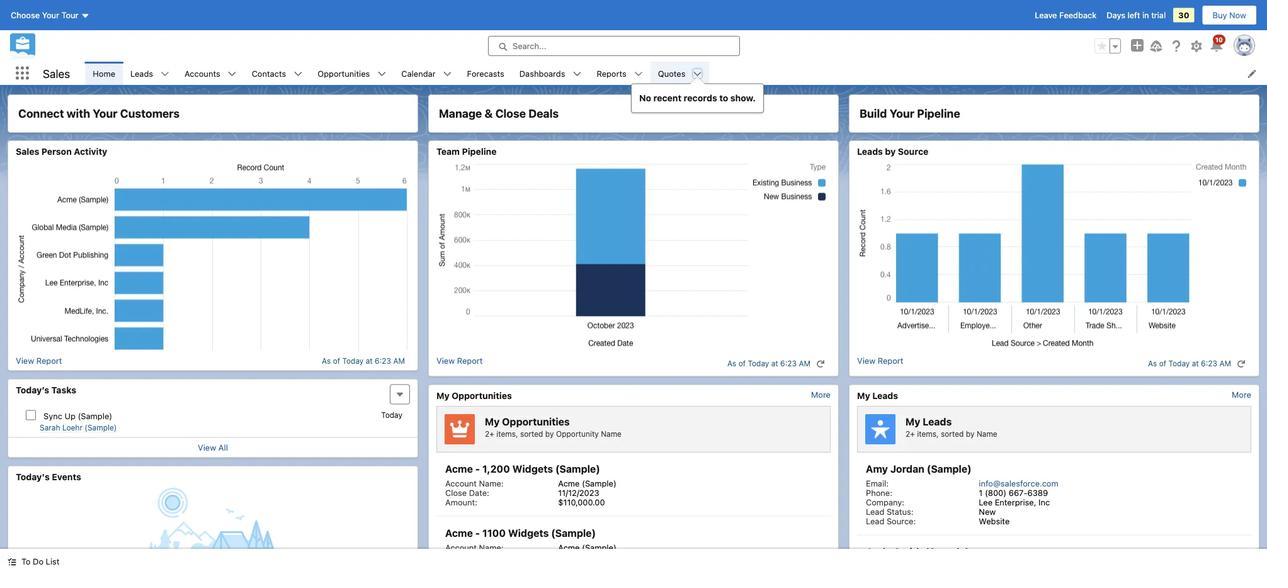 Task type: locate. For each thing, give the bounding box(es) containing it.
0 vertical spatial account
[[445, 479, 477, 488]]

acme (sample) up "$110,000.00"
[[558, 479, 617, 488]]

text default image inside "leads" "list item"
[[161, 70, 170, 78]]

leads by source
[[857, 146, 929, 157]]

acme (sample) down "$110,000.00"
[[558, 543, 617, 552]]

view up my opportunities link
[[437, 356, 455, 366]]

1 vertical spatial acme (sample)
[[558, 543, 617, 552]]

1 more link from the left
[[811, 390, 831, 400]]

my inside 'my leads 2+ items, sorted by name'
[[906, 416, 921, 428]]

amy
[[866, 463, 888, 475]]

your left tour
[[42, 10, 59, 20]]

text default image
[[161, 70, 170, 78], [443, 70, 452, 78], [816, 360, 825, 369]]

0 vertical spatial close
[[496, 107, 526, 120]]

opportunities
[[318, 69, 370, 78], [452, 391, 512, 401], [502, 416, 570, 428]]

1 horizontal spatial as
[[728, 359, 737, 368]]

0 vertical spatial name:
[[479, 479, 504, 488]]

opportunities for my opportunities
[[452, 391, 512, 401]]

2 sorted from the left
[[941, 430, 964, 439]]

1
[[979, 488, 983, 498]]

leads inside "list item"
[[130, 69, 153, 78]]

text default image right accounts
[[228, 70, 237, 78]]

text default image up no recent records to show.
[[693, 70, 702, 78]]

more
[[811, 390, 831, 400], [1232, 390, 1252, 400]]

2 name: from the top
[[479, 543, 504, 552]]

records
[[684, 93, 717, 103]]

view for connect with your customers
[[16, 356, 34, 366]]

today's
[[16, 385, 49, 395]]

by left opportunity
[[545, 430, 554, 439]]

events
[[52, 472, 81, 482]]

do
[[33, 557, 43, 567]]

1100
[[483, 528, 506, 540]]

sales up connect
[[43, 67, 70, 80]]

0 vertical spatial pipeline
[[917, 107, 960, 120]]

2 horizontal spatial report
[[878, 356, 904, 366]]

view report link
[[16, 356, 62, 366], [437, 356, 483, 371], [857, 356, 904, 371]]

of for build your pipeline
[[1159, 359, 1167, 368]]

text default image inside reports list item
[[634, 70, 643, 78]]

view for build your pipeline
[[857, 356, 876, 366]]

text default image left reports
[[573, 70, 582, 78]]

name inside 'my leads 2+ items, sorted by name'
[[977, 430, 998, 439]]

text default image inside opportunities list item
[[377, 70, 386, 78]]

1 vertical spatial widgets
[[508, 528, 549, 540]]

acme (sample)
[[558, 479, 617, 488], [558, 543, 617, 552]]

1 horizontal spatial pipeline
[[917, 107, 960, 120]]

1 horizontal spatial more link
[[1232, 390, 1252, 400]]

name: down 1100
[[479, 543, 504, 552]]

trial
[[1152, 10, 1166, 20]]

your inside choose your tour "popup button"
[[42, 10, 59, 20]]

- left 1,200
[[475, 463, 480, 475]]

2 view report link from the left
[[437, 356, 483, 371]]

more link
[[811, 390, 831, 400], [1232, 390, 1252, 400]]

1 vertical spatial close
[[445, 488, 467, 498]]

view
[[16, 356, 34, 366], [437, 356, 455, 366], [857, 356, 876, 366], [198, 443, 216, 453]]

1 view report from the left
[[16, 356, 62, 366]]

account down amount:
[[445, 543, 477, 552]]

2+ inside 'my leads 2+ items, sorted by name'
[[906, 430, 915, 439]]

1 horizontal spatial at
[[771, 359, 778, 368]]

home
[[93, 69, 115, 78]]

forecasts
[[467, 69, 504, 78]]

2 vertical spatial opportunities
[[502, 416, 570, 428]]

sorted
[[520, 430, 543, 439], [941, 430, 964, 439]]

sorted inside 'my leads 2+ items, sorted by name'
[[941, 430, 964, 439]]

name right opportunity
[[601, 430, 622, 439]]

company:
[[866, 498, 905, 507]]

view up my leads link
[[857, 356, 876, 366]]

by for manage & close deals
[[545, 430, 554, 439]]

1 items, from the left
[[496, 430, 518, 439]]

pipeline up 'source'
[[917, 107, 960, 120]]

close date:
[[445, 488, 489, 498]]

0 horizontal spatial text default image
[[161, 70, 170, 78]]

0 vertical spatial opportunities
[[318, 69, 370, 78]]

text default image right contacts
[[294, 70, 303, 78]]

0 horizontal spatial more
[[811, 390, 831, 400]]

1 horizontal spatial close
[[496, 107, 526, 120]]

0 horizontal spatial view report link
[[16, 356, 62, 366]]

website
[[979, 517, 1010, 526]]

0 horizontal spatial as
[[322, 357, 331, 365]]

your right with
[[93, 107, 118, 120]]

sorted up amy jordan (sample)
[[941, 430, 964, 439]]

text default image left calendar
[[377, 70, 386, 78]]

1 name from the left
[[601, 430, 622, 439]]

1 horizontal spatial items,
[[917, 430, 939, 439]]

andy
[[866, 546, 892, 558]]

tour
[[61, 10, 78, 20]]

my
[[437, 391, 450, 401], [857, 391, 870, 401], [485, 416, 500, 428], [906, 416, 921, 428]]

by up amy jordan (sample)
[[966, 430, 975, 439]]

as of today at 6:​23 am for build your pipeline
[[1148, 359, 1231, 368]]

2 acme (sample) from the top
[[558, 543, 617, 552]]

inc
[[1039, 498, 1050, 507]]

as
[[322, 357, 331, 365], [728, 359, 737, 368], [1148, 359, 1157, 368]]

report for deals
[[457, 356, 483, 366]]

6:​23
[[375, 357, 391, 365], [780, 359, 797, 368], [1201, 359, 1218, 368]]

- left 1100
[[475, 528, 480, 540]]

view report up my opportunities link
[[437, 356, 483, 366]]

1 vertical spatial account
[[445, 543, 477, 552]]

account name: down 1100
[[445, 543, 504, 552]]

1 horizontal spatial 6:​23
[[780, 359, 797, 368]]

1 2+ from the left
[[485, 430, 494, 439]]

lee
[[979, 498, 993, 507]]

2 lead from the top
[[866, 517, 885, 526]]

loehr
[[62, 424, 83, 432]]

no recent records to show.
[[639, 93, 756, 103]]

name:
[[479, 479, 504, 488], [479, 543, 504, 552]]

1 horizontal spatial as of today at 6:​23 am
[[728, 359, 811, 368]]

my inside my opportunities 2+ items, sorted by opportunity name
[[485, 416, 500, 428]]

acme
[[445, 463, 473, 475], [558, 479, 580, 488], [445, 528, 473, 540], [558, 543, 580, 552]]

lee enterprise, inc
[[979, 498, 1050, 507]]

2 horizontal spatial your
[[890, 107, 915, 120]]

1 vertical spatial -
[[475, 528, 480, 540]]

1 vertical spatial sales
[[16, 146, 39, 157]]

items, inside my opportunities 2+ items, sorted by opportunity name
[[496, 430, 518, 439]]

view report up today's
[[16, 356, 62, 366]]

2 more link from the left
[[1232, 390, 1252, 400]]

of for manage & close deals
[[739, 359, 746, 368]]

view up today's
[[16, 356, 34, 366]]

sorted inside my opportunities 2+ items, sorted by opportunity name
[[520, 430, 543, 439]]

sales for sales
[[43, 67, 70, 80]]

1 horizontal spatial view report
[[437, 356, 483, 366]]

report
[[36, 356, 62, 366], [457, 356, 483, 366], [878, 356, 904, 366]]

view report link up my opportunities link
[[437, 356, 483, 371]]

connect with your customers
[[18, 107, 180, 120]]

to
[[21, 557, 31, 567]]

0 horizontal spatial items,
[[496, 430, 518, 439]]

2 horizontal spatial of
[[1159, 359, 1167, 368]]

my opportunities 2+ items, sorted by opportunity name
[[485, 416, 622, 439]]

1 horizontal spatial am
[[799, 359, 811, 368]]

2 view report from the left
[[437, 356, 483, 366]]

forecasts link
[[460, 62, 512, 85]]

by left 'source'
[[885, 146, 896, 157]]

1 horizontal spatial of
[[739, 359, 746, 368]]

lead down company:
[[866, 517, 885, 526]]

1 horizontal spatial sorted
[[941, 430, 964, 439]]

1 horizontal spatial more
[[1232, 390, 1252, 400]]

team pipeline
[[437, 146, 497, 157]]

(sample)
[[78, 411, 112, 421], [85, 424, 117, 432], [556, 463, 600, 475], [927, 463, 972, 475], [582, 479, 617, 488], [551, 528, 596, 540], [582, 543, 617, 552], [925, 546, 970, 558]]

your for build
[[890, 107, 915, 120]]

2 horizontal spatial at
[[1192, 359, 1199, 368]]

your for choose
[[42, 10, 59, 20]]

lead
[[866, 507, 885, 517], [866, 517, 885, 526]]

1 vertical spatial opportunities
[[452, 391, 512, 401]]

account name:
[[445, 479, 504, 488], [445, 543, 504, 552]]

2+ up 1,200
[[485, 430, 494, 439]]

sync up (sample) sarah loehr (sample)
[[40, 411, 117, 432]]

1 horizontal spatial sales
[[43, 67, 70, 80]]

0 horizontal spatial of
[[333, 357, 340, 365]]

as of today at 6:​23 am
[[322, 357, 405, 365], [728, 359, 811, 368], [1148, 359, 1231, 368]]

text default image
[[228, 70, 237, 78], [294, 70, 303, 78], [377, 70, 386, 78], [573, 70, 582, 78], [634, 70, 643, 78], [693, 70, 702, 78], [1237, 360, 1246, 369], [8, 558, 16, 567]]

calendar
[[401, 69, 436, 78]]

my leads
[[857, 391, 898, 401]]

widgets right 1100
[[508, 528, 549, 540]]

text default image for leads
[[161, 70, 170, 78]]

1 horizontal spatial name
[[977, 430, 998, 439]]

calendar link
[[394, 62, 443, 85]]

view report up my leads link
[[857, 356, 904, 366]]

sales for sales person activity
[[16, 146, 39, 157]]

group
[[1095, 38, 1121, 54]]

leave feedback
[[1035, 10, 1097, 20]]

deals
[[529, 107, 559, 120]]

1 vertical spatial account name:
[[445, 543, 504, 552]]

by inside my opportunities 2+ items, sorted by opportunity name
[[545, 430, 554, 439]]

0 horizontal spatial close
[[445, 488, 467, 498]]

1 more from the left
[[811, 390, 831, 400]]

show.
[[731, 93, 756, 103]]

2+ for &
[[485, 430, 494, 439]]

0 horizontal spatial name
[[601, 430, 622, 439]]

account name: up amount:
[[445, 479, 504, 488]]

2+ up the jordan
[[906, 430, 915, 439]]

by for build your pipeline
[[966, 430, 975, 439]]

2 horizontal spatial view report
[[857, 356, 904, 366]]

1 horizontal spatial text default image
[[443, 70, 452, 78]]

my for my opportunities
[[437, 391, 450, 401]]

1 horizontal spatial 2+
[[906, 430, 915, 439]]

0 horizontal spatial sales
[[16, 146, 39, 157]]

text default image left accounts "link"
[[161, 70, 170, 78]]

as for build your pipeline
[[1148, 359, 1157, 368]]

leads inside 'my leads 2+ items, sorted by name'
[[923, 416, 952, 428]]

view for manage & close deals
[[437, 356, 455, 366]]

my leads 2+ items, sorted by name
[[906, 416, 998, 439]]

2 report from the left
[[457, 356, 483, 366]]

2 horizontal spatial as of today at 6:​23 am
[[1148, 359, 1231, 368]]

report for customers
[[36, 356, 62, 366]]

widgets right 1,200
[[513, 463, 553, 475]]

view report link up today's
[[16, 356, 62, 366]]

your right the build
[[890, 107, 915, 120]]

1 lead from the top
[[866, 507, 885, 517]]

1 view report link from the left
[[16, 356, 62, 366]]

2 more from the left
[[1232, 390, 1252, 400]]

sales left person
[[16, 146, 39, 157]]

0 vertical spatial acme (sample)
[[558, 479, 617, 488]]

accounts
[[185, 69, 220, 78]]

text default image inside the 'dashboards' list item
[[573, 70, 582, 78]]

0 horizontal spatial view report
[[16, 356, 62, 366]]

new
[[979, 507, 996, 517]]

report up my opportunities link
[[457, 356, 483, 366]]

0 horizontal spatial report
[[36, 356, 62, 366]]

accounts link
[[177, 62, 228, 85]]

quotes link
[[651, 62, 693, 85]]

2 - from the top
[[475, 528, 480, 540]]

pipeline
[[917, 107, 960, 120], [462, 146, 497, 157]]

report up my leads link
[[878, 356, 904, 366]]

lead down phone:
[[866, 507, 885, 517]]

1 vertical spatial name:
[[479, 543, 504, 552]]

andy smith (sample)
[[866, 546, 970, 558]]

view report link up my leads link
[[857, 356, 904, 371]]

at
[[366, 357, 373, 365], [771, 359, 778, 368], [1192, 359, 1199, 368]]

lead for lead status:
[[866, 507, 885, 517]]

2 horizontal spatial am
[[1220, 359, 1231, 368]]

1 horizontal spatial report
[[457, 356, 483, 366]]

manage & close deals
[[439, 107, 559, 120]]

text default image up show more my opportunities records element in the bottom of the page
[[816, 360, 825, 369]]

- for 1100
[[475, 528, 480, 540]]

1 vertical spatial pipeline
[[462, 146, 497, 157]]

list
[[46, 557, 59, 567]]

2 horizontal spatial as
[[1148, 359, 1157, 368]]

name: down 1,200
[[479, 479, 504, 488]]

your
[[42, 10, 59, 20], [93, 107, 118, 120], [890, 107, 915, 120]]

pipeline right team
[[462, 146, 497, 157]]

items, up amy jordan (sample)
[[917, 430, 939, 439]]

1 report from the left
[[36, 356, 62, 366]]

name
[[601, 430, 622, 439], [977, 430, 998, 439]]

lead source:
[[866, 517, 916, 526]]

0 horizontal spatial 2+
[[485, 430, 494, 439]]

1 horizontal spatial view report link
[[437, 356, 483, 371]]

items, up 1,200
[[496, 430, 518, 439]]

0 vertical spatial -
[[475, 463, 480, 475]]

2 horizontal spatial view report link
[[857, 356, 904, 371]]

2+ inside my opportunities 2+ items, sorted by opportunity name
[[485, 430, 494, 439]]

acme up "$110,000.00"
[[558, 479, 580, 488]]

opportunities inside my opportunities 2+ items, sorted by opportunity name
[[502, 416, 570, 428]]

text default image for calendar
[[443, 70, 452, 78]]

0 vertical spatial sales
[[43, 67, 70, 80]]

0 horizontal spatial your
[[42, 10, 59, 20]]

close right the &
[[496, 107, 526, 120]]

close left date:
[[445, 488, 467, 498]]

source:
[[887, 517, 916, 526]]

acme up close date: at left
[[445, 463, 473, 475]]

2+
[[485, 430, 494, 439], [906, 430, 915, 439]]

0 horizontal spatial by
[[545, 430, 554, 439]]

text default image right calendar
[[443, 70, 452, 78]]

sorted up 'acme - 1,200 widgets (sample)'
[[520, 430, 543, 439]]

today's events
[[16, 472, 81, 482]]

with
[[67, 107, 90, 120]]

2 2+ from the left
[[906, 430, 915, 439]]

am for manage
[[799, 359, 811, 368]]

text default image left to
[[8, 558, 16, 567]]

by inside 'my leads 2+ items, sorted by name'
[[966, 430, 975, 439]]

amount:
[[445, 498, 477, 507]]

recent
[[654, 93, 682, 103]]

phone:
[[866, 488, 893, 498]]

2+ for your
[[906, 430, 915, 439]]

2 items, from the left
[[917, 430, 939, 439]]

0 horizontal spatial sorted
[[520, 430, 543, 439]]

name up info@salesforce.com
[[977, 430, 998, 439]]

2 horizontal spatial by
[[966, 430, 975, 439]]

text default image inside contacts list item
[[294, 70, 303, 78]]

opportunities link
[[310, 62, 377, 85]]

items, inside 'my leads 2+ items, sorted by name'
[[917, 430, 939, 439]]

2 name from the left
[[977, 430, 998, 439]]

0 vertical spatial account name:
[[445, 479, 504, 488]]

dashboards link
[[512, 62, 573, 85]]

connect
[[18, 107, 64, 120]]

6:​23 for manage & close deals
[[780, 359, 797, 368]]

view report for customers
[[16, 356, 62, 366]]

buy now
[[1213, 10, 1247, 20]]

0 horizontal spatial more link
[[811, 390, 831, 400]]

2 horizontal spatial 6:​23
[[1201, 359, 1218, 368]]

view left all
[[198, 443, 216, 453]]

text default image inside calendar list item
[[443, 70, 452, 78]]

1 - from the top
[[475, 463, 480, 475]]

0 vertical spatial widgets
[[513, 463, 553, 475]]

1 sorted from the left
[[520, 430, 543, 439]]

amy jordan (sample)
[[866, 463, 972, 475]]

report up today's tasks
[[36, 356, 62, 366]]

account up amount:
[[445, 479, 477, 488]]

1 account name: from the top
[[445, 479, 504, 488]]

acme down "$110,000.00"
[[558, 543, 580, 552]]

text default image up no on the right
[[634, 70, 643, 78]]



Task type: describe. For each thing, give the bounding box(es) containing it.
today's tasks
[[16, 385, 76, 395]]

name inside my opportunities 2+ items, sorted by opportunity name
[[601, 430, 622, 439]]

choose your tour
[[11, 10, 78, 20]]

more for build your pipeline
[[1232, 390, 1252, 400]]

2 account name: from the top
[[445, 543, 504, 552]]

- for 1,200
[[475, 463, 480, 475]]

activity
[[74, 146, 107, 157]]

1 name: from the top
[[479, 479, 504, 488]]

10 button
[[1209, 35, 1226, 54]]

more for manage & close deals
[[811, 390, 831, 400]]

today's
[[16, 472, 50, 482]]

$110,000.00
[[558, 498, 605, 507]]

0 horizontal spatial as of today at 6:​23 am
[[322, 357, 405, 365]]

choose your tour button
[[10, 5, 90, 25]]

calendar list item
[[394, 62, 460, 85]]

build
[[860, 107, 887, 120]]

team
[[437, 146, 460, 157]]

0 horizontal spatial at
[[366, 357, 373, 365]]

reports link
[[589, 62, 634, 85]]

lead status:
[[866, 507, 914, 517]]

search... button
[[488, 36, 740, 56]]

view report link for deals
[[437, 356, 483, 371]]

opportunities for my opportunities 2+ items, sorted by opportunity name
[[502, 416, 570, 428]]

1 acme (sample) from the top
[[558, 479, 617, 488]]

sarah
[[40, 424, 60, 432]]

text default image inside the to do list button
[[8, 558, 16, 567]]

lead for lead source:
[[866, 517, 885, 526]]

info@salesforce.com
[[979, 479, 1059, 488]]

customers
[[120, 107, 180, 120]]

opportunities list item
[[310, 62, 394, 85]]

(800)
[[985, 488, 1007, 498]]

feedback
[[1060, 10, 1097, 20]]

sales person activity
[[16, 146, 107, 157]]

contacts list item
[[244, 62, 310, 85]]

to
[[720, 93, 728, 103]]

tasks
[[51, 385, 76, 395]]

leads list item
[[123, 62, 177, 85]]

view report for deals
[[437, 356, 483, 366]]

leave
[[1035, 10, 1057, 20]]

days left in trial
[[1107, 10, 1166, 20]]

dashboards list item
[[512, 62, 589, 85]]

1,200
[[483, 463, 510, 475]]

buy now button
[[1202, 5, 1257, 25]]

no
[[639, 93, 651, 103]]

contacts
[[252, 69, 286, 78]]

show more my leads records element
[[1232, 390, 1252, 400]]

now
[[1230, 10, 1247, 20]]

0 horizontal spatial pipeline
[[462, 146, 497, 157]]

as for manage & close deals
[[728, 359, 737, 368]]

0 horizontal spatial am
[[393, 357, 405, 365]]

info@salesforce.com link
[[979, 479, 1059, 488]]

as of today at 6:​23 am for manage & close deals
[[728, 359, 811, 368]]

all
[[218, 443, 228, 453]]

my for my opportunities 2+ items, sorted by opportunity name
[[485, 416, 500, 428]]

&
[[485, 107, 493, 120]]

build your pipeline
[[860, 107, 960, 120]]

more link for manage & close deals
[[811, 390, 831, 400]]

days
[[1107, 10, 1126, 20]]

text default image up "show more my leads records" element
[[1237, 360, 1246, 369]]

date:
[[469, 488, 489, 498]]

1 horizontal spatial your
[[93, 107, 118, 120]]

more link for build your pipeline
[[1232, 390, 1252, 400]]

person
[[41, 146, 72, 157]]

source
[[898, 146, 929, 157]]

items, for close
[[496, 430, 518, 439]]

6389
[[1028, 488, 1048, 498]]

1 (800) 667-6389
[[979, 488, 1048, 498]]

view all
[[198, 443, 228, 453]]

quotes
[[658, 69, 686, 78]]

widgets for 1100
[[508, 528, 549, 540]]

no recent records to show. list item
[[631, 62, 764, 113]]

at for manage & close deals
[[771, 359, 778, 368]]

sarah loehr (sample) link
[[40, 424, 117, 433]]

3 report from the left
[[878, 356, 904, 366]]

status:
[[887, 507, 914, 517]]

opportunity
[[556, 430, 599, 439]]

view report link for customers
[[16, 356, 62, 366]]

show more my opportunities records element
[[811, 390, 831, 400]]

dashboards
[[520, 69, 565, 78]]

sorted for pipeline
[[941, 430, 964, 439]]

0 horizontal spatial 6:​23
[[375, 357, 391, 365]]

text default image inside no recent records to show. list item
[[693, 70, 702, 78]]

view all link
[[198, 443, 228, 453]]

left
[[1128, 10, 1140, 20]]

reports
[[597, 69, 627, 78]]

email:
[[866, 479, 889, 488]]

widgets for 1,200
[[513, 463, 553, 475]]

30
[[1179, 10, 1190, 20]]

accounts list item
[[177, 62, 244, 85]]

jordan
[[891, 463, 925, 475]]

3 view report from the left
[[857, 356, 904, 366]]

acme down amount:
[[445, 528, 473, 540]]

manage
[[439, 107, 482, 120]]

buy
[[1213, 10, 1227, 20]]

11/12/2023
[[558, 488, 599, 498]]

sorted for close
[[520, 430, 543, 439]]

at for build your pipeline
[[1192, 359, 1199, 368]]

leads link
[[123, 62, 161, 85]]

sync
[[43, 411, 62, 421]]

2 horizontal spatial text default image
[[816, 360, 825, 369]]

6:​23 for build your pipeline
[[1201, 359, 1218, 368]]

667-
[[1009, 488, 1028, 498]]

text default image inside the accounts list item
[[228, 70, 237, 78]]

2 account from the top
[[445, 543, 477, 552]]

1 account from the top
[[445, 479, 477, 488]]

andy smith (sample) link
[[866, 545, 1243, 574]]

my opportunities
[[437, 391, 512, 401]]

am for build
[[1220, 359, 1231, 368]]

up
[[65, 411, 75, 421]]

leave feedback link
[[1035, 10, 1097, 20]]

my opportunities link
[[437, 390, 512, 401]]

opportunities inside list item
[[318, 69, 370, 78]]

1 horizontal spatial by
[[885, 146, 896, 157]]

reports list item
[[589, 62, 651, 85]]

my for my leads 2+ items, sorted by name
[[906, 416, 921, 428]]

smith
[[894, 546, 923, 558]]

items, for pipeline
[[917, 430, 939, 439]]

home link
[[85, 62, 123, 85]]

acme - 1100 widgets (sample)
[[445, 528, 596, 540]]

contacts link
[[244, 62, 294, 85]]

3 view report link from the left
[[857, 356, 904, 371]]

no recent records to show. list
[[85, 62, 1267, 113]]

my for my leads
[[857, 391, 870, 401]]

search...
[[513, 41, 546, 51]]



Task type: vqa. For each thing, say whether or not it's contained in the screenshot.
Data
no



